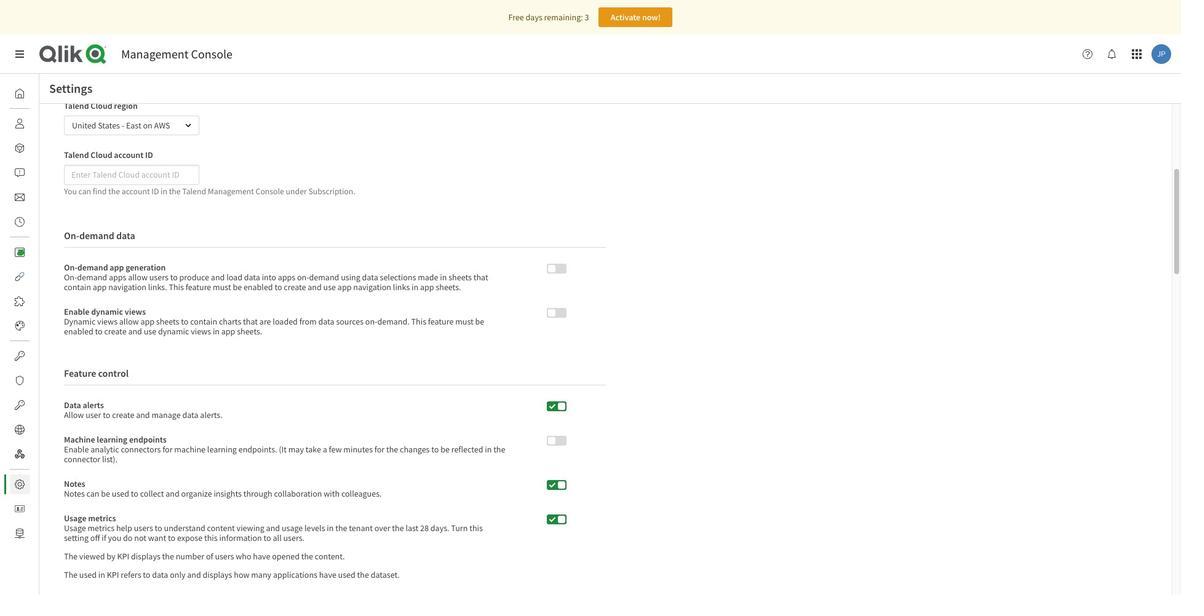 Task type: describe. For each thing, give the bounding box(es) containing it.
you can find the account id in the talend management console under subscription.
[[64, 186, 356, 197]]

produce
[[179, 272, 209, 283]]

expose
[[177, 533, 203, 544]]

united states - east on aws
[[72, 120, 170, 131]]

demand.
[[378, 317, 410, 328]]

content
[[39, 247, 68, 258]]

settings inside navigation pane element
[[39, 480, 69, 491]]

states
[[98, 120, 120, 131]]

insights
[[214, 489, 242, 500]]

cloud for account
[[91, 150, 112, 161]]

to right refers on the bottom
[[143, 570, 150, 581]]

users image
[[15, 119, 25, 129]]

be inside on-demand app generation on-demand apps allow users to produce and load data into apps on-demand using data selections made in sheets that contain app navigation links. this feature must be enabled to create and use app navigation links in app sheets.
[[233, 282, 242, 293]]

the right find
[[108, 186, 120, 197]]

alerts.
[[200, 410, 223, 421]]

0 horizontal spatial have
[[253, 552, 270, 563]]

1 apps from the left
[[109, 272, 126, 283]]

1 vertical spatial id
[[152, 186, 159, 197]]

settings link
[[10, 475, 69, 495]]

the for the used in kpi refers to data only and displays how many applications have used the dataset.
[[64, 570, 78, 581]]

1 horizontal spatial displays
[[203, 570, 232, 581]]

list).
[[102, 455, 118, 466]]

in inside machine learning endpoints enable analytic connectors for machine learning endpoints. (it may take a few minutes for the changes to be reflected in the connector list).
[[485, 445, 492, 456]]

dataset.
[[371, 570, 400, 581]]

2 for from the left
[[375, 445, 385, 456]]

on-demand app generation on-demand apps allow users to produce and load data into apps on-demand using data selections made in sheets that contain app navigation links. this feature must be enabled to create and use app navigation links in app sheets.
[[64, 262, 489, 293]]

feature inside on-demand app generation on-demand apps allow users to produce and load data into apps on-demand using data selections made in sheets that contain app navigation links. this feature must be enabled to create and use app navigation links in app sheets.
[[186, 282, 211, 293]]

home link
[[10, 84, 61, 103]]

who
[[236, 552, 251, 563]]

on- for on-demand app generation on-demand apps allow users to produce and load data into apps on-demand using data selections made in sheets that contain app navigation links. this feature must be enabled to create and use app navigation links in app sheets.
[[64, 262, 77, 274]]

from
[[300, 317, 317, 328]]

analytic
[[91, 445, 119, 456]]

organize
[[181, 489, 212, 500]]

endpoints.
[[239, 445, 277, 456]]

the left dataset.
[[357, 570, 369, 581]]

and inside notes notes can be used to collect and organize insights through collaboration with colleagues.
[[166, 489, 180, 500]]

kpi for refers
[[107, 570, 119, 581]]

users for kpi
[[215, 552, 234, 563]]

1 vertical spatial management
[[208, 186, 254, 197]]

app up sources in the left of the page
[[338, 282, 352, 293]]

users.
[[283, 533, 305, 544]]

in inside enable dynamic views dynamic views allow app sheets to contain charts that are loaded from data sources on-demand. this feature must be enabled to create and use dynamic views in app sheets.
[[213, 326, 220, 338]]

Enter Talend Cloud account ID text field
[[64, 165, 199, 185]]

and inside enable dynamic views dynamic views allow app sheets to contain charts that are loaded from data sources on-demand. this feature must be enabled to create and use dynamic views in app sheets.
[[128, 326, 142, 338]]

turn
[[451, 523, 468, 535]]

collect
[[140, 489, 164, 500]]

talend for talend cloud region
[[64, 100, 89, 111]]

1 vertical spatial have
[[319, 570, 337, 581]]

0 vertical spatial id
[[145, 150, 153, 161]]

sheets inside on-demand app generation on-demand apps allow users to produce and load data into apps on-demand using data selections made in sheets that contain app navigation links. this feature must be enabled to create and use app navigation links in app sheets.
[[449, 272, 472, 283]]

2 vertical spatial talend
[[182, 186, 206, 197]]

aws
[[154, 120, 170, 131]]

data left only
[[152, 570, 168, 581]]

many
[[251, 570, 272, 581]]

and up 'from' at bottom
[[308, 282, 322, 293]]

to right the not
[[155, 523, 162, 535]]

machine
[[64, 435, 95, 446]]

must inside on-demand app generation on-demand apps allow users to produce and load data into apps on-demand using data selections made in sheets that contain app navigation links. this feature must be enabled to create and use app navigation links in app sheets.
[[213, 282, 231, 293]]

metrics for usage metrics
[[88, 514, 116, 525]]

1 horizontal spatial learning
[[207, 445, 237, 456]]

content
[[207, 523, 235, 535]]

on-demand data
[[64, 230, 135, 242]]

3 on- from the top
[[64, 272, 77, 283]]

selections
[[380, 272, 416, 283]]

and right only
[[187, 570, 201, 581]]

free
[[509, 12, 524, 23]]

that inside enable dynamic views dynamic views allow app sheets to contain charts that are loaded from data sources on-demand. this feature must be enabled to create and use dynamic views in app sheets.
[[243, 317, 258, 328]]

days
[[526, 12, 543, 23]]

open sidebar menu image
[[15, 49, 25, 59]]

on
[[143, 120, 152, 131]]

collaboration
[[274, 489, 322, 500]]

region
[[114, 100, 138, 111]]

app down links.
[[141, 317, 154, 328]]

to left all
[[264, 533, 271, 544]]

28
[[420, 523, 429, 535]]

1 vertical spatial account
[[122, 186, 150, 197]]

(it
[[279, 445, 287, 456]]

can inside notes notes can be used to collect and organize insights through collaboration with colleagues.
[[87, 489, 99, 500]]

in right made
[[440, 272, 447, 283]]

1 vertical spatial dynamic
[[158, 326, 189, 338]]

0 horizontal spatial console
[[191, 46, 233, 62]]

want
[[148, 533, 166, 544]]

last
[[406, 523, 419, 535]]

in down enter talend cloud account id text box
[[161, 186, 167, 197]]

charts
[[219, 317, 241, 328]]

to right want at bottom left
[[168, 533, 175, 544]]

you
[[64, 186, 77, 197]]

endpoints
[[129, 435, 167, 446]]

app left generation
[[110, 262, 124, 274]]

now!
[[643, 12, 661, 23]]

over
[[375, 523, 391, 535]]

colleagues.
[[342, 489, 382, 500]]

applications
[[273, 570, 318, 581]]

activate now!
[[611, 12, 661, 23]]

3
[[585, 12, 589, 23]]

app up the dynamic
[[93, 282, 107, 293]]

understand
[[164, 523, 205, 535]]

feature inside enable dynamic views dynamic views allow app sheets to contain charts that are loaded from data sources on-demand. this feature must be enabled to create and use dynamic views in app sheets.
[[428, 317, 454, 328]]

2 apps from the left
[[278, 272, 296, 283]]

days.
[[431, 523, 450, 535]]

talend cloud region
[[64, 100, 138, 111]]

using
[[341, 272, 361, 283]]

home image
[[15, 89, 25, 98]]

2 notes from the top
[[64, 489, 85, 500]]

app left are
[[221, 326, 235, 338]]

sheets. inside on-demand app generation on-demand apps allow users to produce and load data into apps on-demand using data selections made in sheets that contain app navigation links. this feature must be enabled to create and use app navigation links in app sheets.
[[436, 282, 461, 293]]

into
[[262, 272, 276, 283]]

on- for on-demand data
[[64, 230, 79, 242]]

content.
[[315, 552, 345, 563]]

data alerts allow user to create and manage data alerts.
[[64, 400, 223, 421]]

be inside machine learning endpoints enable analytic connectors for machine learning endpoints. (it may take a few minutes for the changes to be reflected in the connector list).
[[441, 445, 450, 456]]

0 horizontal spatial this
[[204, 533, 218, 544]]

tenant
[[349, 523, 373, 535]]

you
[[108, 533, 121, 544]]

must inside enable dynamic views dynamic views allow app sheets to contain charts that are loaded from data sources on-demand. this feature must be enabled to create and use dynamic views in app sheets.
[[456, 317, 474, 328]]

enable dynamic views dynamic views allow app sheets to contain charts that are loaded from data sources on-demand. this feature must be enabled to create and use dynamic views in app sheets.
[[64, 307, 485, 338]]

0 vertical spatial account
[[114, 150, 144, 161]]

usage for usage metrics
[[64, 514, 86, 525]]

usage metrics
[[64, 514, 116, 525]]

use inside on-demand app generation on-demand apps allow users to produce and load data into apps on-demand using data selections made in sheets that contain app navigation links. this feature must be enabled to create and use app navigation links in app sheets.
[[324, 282, 336, 293]]

few
[[329, 445, 342, 456]]

0 vertical spatial can
[[79, 186, 91, 197]]

spaces
[[39, 143, 65, 154]]

links.
[[148, 282, 167, 293]]

allow
[[64, 410, 84, 421]]

be inside enable dynamic views dynamic views allow app sheets to contain charts that are loaded from data sources on-demand. this feature must be enabled to create and use dynamic views in app sheets.
[[475, 317, 485, 328]]

users for generation
[[149, 272, 169, 283]]

enable inside machine learning endpoints enable analytic connectors for machine learning endpoints. (it may take a few minutes for the changes to be reflected in the connector list).
[[64, 445, 89, 456]]

find
[[93, 186, 107, 197]]

data right the using
[[362, 272, 378, 283]]

the left last
[[392, 523, 404, 535]]

0 horizontal spatial learning
[[97, 435, 128, 446]]

changes
[[400, 445, 430, 456]]

this inside on-demand app generation on-demand apps allow users to produce and load data into apps on-demand using data selections made in sheets that contain app navigation links. this feature must be enabled to create and use app navigation links in app sheets.
[[169, 282, 184, 293]]

notes notes can be used to collect and organize insights through collaboration with colleagues.
[[64, 479, 382, 500]]

use inside enable dynamic views dynamic views allow app sheets to contain charts that are loaded from data sources on-demand. this feature must be enabled to create and use dynamic views in app sheets.
[[144, 326, 156, 338]]

0 horizontal spatial used
[[79, 570, 97, 581]]

load
[[227, 272, 242, 283]]

app right links
[[420, 282, 434, 293]]

0 horizontal spatial views
[[97, 317, 118, 328]]

used inside notes notes can be used to collect and organize insights through collaboration with colleagues.
[[112, 489, 129, 500]]

control
[[98, 368, 129, 380]]

by
[[107, 552, 115, 563]]

help
[[116, 523, 132, 535]]

content security policy image
[[15, 376, 25, 386]]

remaining:
[[545, 12, 583, 23]]



Task type: vqa. For each thing, say whether or not it's contained in the screenshot.
topmost Displays
yes



Task type: locate. For each thing, give the bounding box(es) containing it.
1 vertical spatial the
[[64, 570, 78, 581]]

metrics up if
[[88, 514, 116, 525]]

1 horizontal spatial for
[[375, 445, 385, 456]]

used
[[112, 489, 129, 500], [79, 570, 97, 581], [338, 570, 356, 581]]

usage for usage metrics help users to understand content viewing and usage levels in the tenant over the last 28 days. turn this setting off if you do not want to expose this information to all users.
[[64, 523, 86, 535]]

in right the reflected
[[485, 445, 492, 456]]

in
[[161, 186, 167, 197], [440, 272, 447, 283], [412, 282, 419, 293], [213, 326, 220, 338], [485, 445, 492, 456], [327, 523, 334, 535], [98, 570, 105, 581]]

1 horizontal spatial apps
[[278, 272, 296, 283]]

1 horizontal spatial used
[[112, 489, 129, 500]]

james peterson image
[[1152, 44, 1172, 64]]

2 horizontal spatial views
[[191, 326, 211, 338]]

to down produce
[[181, 317, 189, 328]]

0 vertical spatial on-
[[297, 272, 309, 283]]

views down generation
[[125, 307, 146, 318]]

users right of
[[215, 552, 234, 563]]

enabled inside enable dynamic views dynamic views allow app sheets to contain charts that are loaded from data sources on-demand. this feature must be enabled to create and use dynamic views in app sheets.
[[64, 326, 93, 338]]

0 horizontal spatial must
[[213, 282, 231, 293]]

themes link
[[10, 316, 68, 336]]

1 horizontal spatial that
[[474, 272, 489, 283]]

1 vertical spatial allow
[[119, 317, 139, 328]]

subscription.
[[309, 186, 356, 197]]

the down enter talend cloud account id text box
[[169, 186, 181, 197]]

0 vertical spatial use
[[324, 282, 336, 293]]

data
[[64, 400, 81, 411]]

1 horizontal spatial use
[[324, 282, 336, 293]]

management console element
[[121, 46, 233, 62]]

and inside usage metrics help users to understand content viewing and usage levels in the tenant over the last 28 days. turn this setting off if you do not want to expose this information to all users.
[[266, 523, 280, 535]]

1 vertical spatial contain
[[190, 317, 217, 328]]

navigation left links
[[353, 282, 391, 293]]

be inside notes notes can be used to collect and organize insights through collaboration with colleagues.
[[101, 489, 110, 500]]

the left changes at the left bottom of the page
[[387, 445, 398, 456]]

the used in kpi refers to data only and displays how many applications have used the dataset.
[[64, 570, 400, 581]]

1 cloud from the top
[[91, 100, 112, 111]]

sheets. inside enable dynamic views dynamic views allow app sheets to contain charts that are loaded from data sources on-demand. this feature must be enabled to create and use dynamic views in app sheets.
[[237, 326, 262, 338]]

sheets inside enable dynamic views dynamic views allow app sheets to contain charts that are loaded from data sources on-demand. this feature must be enabled to create and use dynamic views in app sheets.
[[156, 317, 179, 328]]

on- right into
[[297, 272, 309, 283]]

in right links
[[412, 282, 419, 293]]

contain
[[64, 282, 91, 293], [190, 317, 217, 328]]

0 vertical spatial management
[[121, 46, 189, 62]]

east
[[126, 120, 141, 131]]

learning up list).
[[97, 435, 128, 446]]

to right changes at the left bottom of the page
[[432, 445, 439, 456]]

demand
[[79, 230, 114, 242], [77, 262, 108, 274], [77, 272, 107, 283], [309, 272, 339, 283]]

to up 'feature control'
[[95, 326, 103, 338]]

enable up themes on the bottom left of the page
[[64, 307, 89, 318]]

0 vertical spatial settings
[[49, 81, 93, 96]]

are
[[260, 317, 271, 328]]

notes up usage metrics
[[64, 489, 85, 500]]

create
[[284, 282, 306, 293], [104, 326, 127, 338], [112, 410, 134, 421]]

1 horizontal spatial this
[[412, 317, 427, 328]]

0 vertical spatial enable
[[64, 307, 89, 318]]

generation
[[126, 262, 166, 274]]

be
[[233, 282, 242, 293], [475, 317, 485, 328], [441, 445, 450, 456], [101, 489, 110, 500]]

users
[[149, 272, 169, 283], [134, 523, 153, 535], [215, 552, 234, 563]]

only
[[170, 570, 186, 581]]

for right minutes
[[375, 445, 385, 456]]

refers
[[121, 570, 141, 581]]

1 horizontal spatial this
[[470, 523, 483, 535]]

0 horizontal spatial dynamic
[[91, 307, 123, 318]]

in inside usage metrics help users to understand content viewing and usage levels in the tenant over the last 28 days. turn this setting off if you do not want to expose this information to all users.
[[327, 523, 334, 535]]

enable inside enable dynamic views dynamic views allow app sheets to contain charts that are loaded from data sources on-demand. this feature must be enabled to create and use dynamic views in app sheets.
[[64, 307, 89, 318]]

1 horizontal spatial must
[[456, 317, 474, 328]]

have down the content.
[[319, 570, 337, 581]]

1 usage from the top
[[64, 514, 86, 525]]

usage up setting in the bottom of the page
[[64, 514, 86, 525]]

apps left links.
[[109, 272, 126, 283]]

1 horizontal spatial dynamic
[[158, 326, 189, 338]]

1 the from the top
[[64, 552, 78, 563]]

navigation pane element
[[0, 79, 69, 549]]

0 horizontal spatial navigation
[[108, 282, 146, 293]]

1 vertical spatial create
[[104, 326, 127, 338]]

displays down the not
[[131, 552, 161, 563]]

1 horizontal spatial sheets.
[[436, 282, 461, 293]]

data gateways image
[[15, 529, 25, 539]]

in down viewed
[[98, 570, 105, 581]]

not
[[134, 533, 146, 544]]

settings down connector
[[39, 480, 69, 491]]

machine learning endpoints enable analytic connectors for machine learning endpoints. (it may take a few minutes for the changes to be reflected in the connector list).
[[64, 435, 506, 466]]

0 vertical spatial kpi
[[117, 552, 129, 563]]

on-
[[64, 230, 79, 242], [64, 262, 77, 274], [64, 272, 77, 283]]

this right turn
[[470, 523, 483, 535]]

number
[[176, 552, 204, 563]]

and up control
[[128, 326, 142, 338]]

users left produce
[[149, 272, 169, 283]]

-
[[122, 120, 124, 131]]

0 horizontal spatial management
[[121, 46, 189, 62]]

1 vertical spatial settings
[[39, 480, 69, 491]]

to inside notes notes can be used to collect and organize insights through collaboration with colleagues.
[[131, 489, 138, 500]]

0 horizontal spatial displays
[[131, 552, 161, 563]]

1 vertical spatial on-
[[366, 317, 378, 328]]

create inside data alerts allow user to create and manage data alerts.
[[112, 410, 134, 421]]

0 vertical spatial dynamic
[[91, 307, 123, 318]]

enable
[[64, 307, 89, 318], [64, 445, 89, 456]]

displays down of
[[203, 570, 232, 581]]

connectors
[[121, 445, 161, 456]]

to inside data alerts allow user to create and manage data alerts.
[[103, 410, 110, 421]]

kpi right 'by'
[[117, 552, 129, 563]]

this
[[470, 523, 483, 535], [204, 533, 218, 544]]

and inside data alerts allow user to create and manage data alerts.
[[136, 410, 150, 421]]

0 vertical spatial feature
[[186, 282, 211, 293]]

have
[[253, 552, 270, 563], [319, 570, 337, 581]]

0 vertical spatial sheets
[[449, 272, 472, 283]]

0 horizontal spatial use
[[144, 326, 156, 338]]

used down viewed
[[79, 570, 97, 581]]

1 horizontal spatial on-
[[366, 317, 378, 328]]

1 horizontal spatial contain
[[190, 317, 217, 328]]

feature control
[[64, 368, 129, 380]]

manage
[[152, 410, 181, 421]]

take
[[306, 445, 321, 456]]

create inside enable dynamic views dynamic views allow app sheets to contain charts that are loaded from data sources on-demand. this feature must be enabled to create and use dynamic views in app sheets.
[[104, 326, 127, 338]]

create right user
[[112, 410, 134, 421]]

for left 'machine'
[[163, 445, 173, 456]]

create right the dynamic
[[104, 326, 127, 338]]

metrics left help
[[88, 523, 115, 535]]

1 horizontal spatial sheets
[[449, 272, 472, 283]]

0 horizontal spatial on-
[[297, 272, 309, 283]]

users right do
[[134, 523, 153, 535]]

2 vertical spatial create
[[112, 410, 134, 421]]

1 vertical spatial must
[[456, 317, 474, 328]]

1 vertical spatial talend
[[64, 150, 89, 161]]

spaces link
[[10, 138, 65, 158]]

metrics inside usage metrics help users to understand content viewing and usage levels in the tenant over the last 28 days. turn this setting off if you do not want to expose this information to all users.
[[88, 523, 115, 535]]

data inside data alerts allow user to create and manage data alerts.
[[182, 410, 199, 421]]

enable left analytic
[[64, 445, 89, 456]]

2 the from the top
[[64, 570, 78, 581]]

sheets down links.
[[156, 317, 179, 328]]

0 vertical spatial that
[[474, 272, 489, 283]]

kpi
[[117, 552, 129, 563], [107, 570, 119, 581]]

off
[[90, 533, 100, 544]]

1 vertical spatial enabled
[[64, 326, 93, 338]]

0 horizontal spatial sheets
[[156, 317, 179, 328]]

learning right 'machine'
[[207, 445, 237, 456]]

1 vertical spatial users
[[134, 523, 153, 535]]

2 horizontal spatial used
[[338, 570, 356, 581]]

users inside on-demand app generation on-demand apps allow users to produce and load data into apps on-demand using data selections made in sheets that contain app navigation links. this feature must be enabled to create and use app navigation links in app sheets.
[[149, 272, 169, 283]]

0 vertical spatial sheets.
[[436, 282, 461, 293]]

1 notes from the top
[[64, 479, 85, 490]]

2 cloud from the top
[[91, 150, 112, 161]]

allow inside on-demand app generation on-demand apps allow users to produce and load data into apps on-demand using data selections made in sheets that contain app navigation links. this feature must be enabled to create and use app navigation links in app sheets.
[[128, 272, 148, 283]]

machine
[[174, 445, 206, 456]]

0 vertical spatial enabled
[[244, 282, 273, 293]]

1 vertical spatial this
[[412, 317, 427, 328]]

must
[[213, 282, 231, 293], [456, 317, 474, 328]]

that inside on-demand app generation on-demand apps allow users to produce and load data into apps on-demand using data selections made in sheets that contain app navigation links. this feature must be enabled to create and use app navigation links in app sheets.
[[474, 272, 489, 283]]

allow inside enable dynamic views dynamic views allow app sheets to contain charts that are loaded from data sources on-demand. this feature must be enabled to create and use dynamic views in app sheets.
[[119, 317, 139, 328]]

can up usage metrics
[[87, 489, 99, 500]]

2 enable from the top
[[64, 445, 89, 456]]

can right you
[[79, 186, 91, 197]]

1 vertical spatial can
[[87, 489, 99, 500]]

metrics for usage metrics help users to understand content viewing and usage levels in the tenant over the last 28 days. turn this setting off if you do not want to expose this information to all users.
[[88, 523, 115, 535]]

viewing
[[237, 523, 265, 535]]

new connector image
[[18, 250, 24, 256]]

metrics
[[88, 514, 116, 525], [88, 523, 115, 535]]

made
[[418, 272, 439, 283]]

settings up the talend cloud region
[[49, 81, 93, 96]]

a
[[323, 445, 327, 456]]

learning
[[97, 435, 128, 446], [207, 445, 237, 456]]

id down enter talend cloud account id text box
[[152, 186, 159, 197]]

data left alerts.
[[182, 410, 199, 421]]

all
[[273, 533, 282, 544]]

0 vertical spatial contain
[[64, 282, 91, 293]]

create right into
[[284, 282, 306, 293]]

this right links.
[[169, 282, 184, 293]]

api keys image
[[15, 351, 25, 361]]

links
[[393, 282, 410, 293]]

2 usage from the top
[[64, 523, 86, 535]]

united
[[72, 120, 96, 131]]

0 horizontal spatial enabled
[[64, 326, 93, 338]]

1 vertical spatial use
[[144, 326, 156, 338]]

1 horizontal spatial views
[[125, 307, 146, 318]]

account up enter talend cloud account id text box
[[114, 150, 144, 161]]

data up generation
[[116, 230, 135, 242]]

data inside enable dynamic views dynamic views allow app sheets to contain charts that are loaded from data sources on-demand. this feature must be enabled to create and use dynamic views in app sheets.
[[319, 317, 335, 328]]

under
[[286, 186, 307, 197]]

content image
[[15, 247, 25, 257]]

2 on- from the top
[[64, 262, 77, 274]]

have right who
[[253, 552, 270, 563]]

feature
[[64, 368, 96, 380]]

dynamic
[[64, 317, 96, 328]]

use down links.
[[144, 326, 156, 338]]

1 horizontal spatial console
[[256, 186, 284, 197]]

on- inside enable dynamic views dynamic views allow app sheets to contain charts that are loaded from data sources on-demand. this feature must be enabled to create and use dynamic views in app sheets.
[[366, 317, 378, 328]]

views right the dynamic
[[97, 317, 118, 328]]

the right opened
[[301, 552, 313, 563]]

0 horizontal spatial sheets.
[[237, 326, 262, 338]]

1 vertical spatial feature
[[428, 317, 454, 328]]

enabled right "load"
[[244, 282, 273, 293]]

0 horizontal spatial for
[[163, 445, 173, 456]]

to inside machine learning endpoints enable analytic connectors for machine learning endpoints. (it may take a few minutes for the changes to be reflected in the connector list).
[[432, 445, 439, 456]]

1 horizontal spatial management
[[208, 186, 254, 197]]

users inside usage metrics help users to understand content viewing and usage levels in the tenant over the last 28 days. turn this setting off if you do not want to expose this information to all users.
[[134, 523, 153, 535]]

may
[[289, 445, 304, 456]]

1 for from the left
[[163, 445, 173, 456]]

0 vertical spatial displays
[[131, 552, 161, 563]]

activate
[[611, 12, 641, 23]]

sheets right made
[[449, 272, 472, 283]]

feature left "load"
[[186, 282, 211, 293]]

1 horizontal spatial have
[[319, 570, 337, 581]]

sheets. left loaded
[[237, 326, 262, 338]]

usage
[[64, 514, 86, 525], [64, 523, 86, 535]]

1 horizontal spatial navigation
[[353, 282, 391, 293]]

can
[[79, 186, 91, 197], [87, 489, 99, 500]]

0 horizontal spatial that
[[243, 317, 258, 328]]

activate now! link
[[599, 7, 673, 27]]

United States - East on AWS field
[[64, 116, 199, 135]]

in left are
[[213, 326, 220, 338]]

with
[[324, 489, 340, 500]]

the viewed by kpi displays the number of users who have opened the content.
[[64, 552, 345, 563]]

free days remaining: 3
[[509, 12, 589, 23]]

0 vertical spatial talend
[[64, 100, 89, 111]]

this up of
[[204, 533, 218, 544]]

usage
[[282, 523, 303, 535]]

talend for talend cloud account id
[[64, 150, 89, 161]]

identity provider image
[[15, 505, 25, 515]]

sheets.
[[436, 282, 461, 293], [237, 326, 262, 338]]

management console
[[121, 46, 233, 62]]

1 vertical spatial sheets
[[156, 317, 179, 328]]

this right demand.
[[412, 317, 427, 328]]

through
[[244, 489, 272, 500]]

account down enter talend cloud account id text box
[[122, 186, 150, 197]]

allow left links.
[[128, 272, 148, 283]]

the right the reflected
[[494, 445, 506, 456]]

navigation down generation
[[108, 282, 146, 293]]

0 horizontal spatial this
[[169, 282, 184, 293]]

on- inside on-demand app generation on-demand apps allow users to produce and load data into apps on-demand using data selections made in sheets that contain app navigation links. this feature must be enabled to create and use app navigation links in app sheets.
[[297, 272, 309, 283]]

used down the content.
[[338, 570, 356, 581]]

0 horizontal spatial contain
[[64, 282, 91, 293]]

usage inside usage metrics help users to understand content viewing and usage levels in the tenant over the last 28 days. turn this setting off if you do not want to expose this information to all users.
[[64, 523, 86, 535]]

the for the viewed by kpi displays the number of users who have opened the content.
[[64, 552, 78, 563]]

1 vertical spatial kpi
[[107, 570, 119, 581]]

content link
[[10, 243, 68, 262]]

talend cloud account id
[[64, 150, 153, 161]]

this
[[169, 282, 184, 293], [412, 317, 427, 328]]

contain left charts
[[190, 317, 217, 328]]

1 vertical spatial that
[[243, 317, 258, 328]]

0 vertical spatial console
[[191, 46, 233, 62]]

in right levels
[[327, 523, 334, 535]]

data right 'from' at bottom
[[319, 317, 335, 328]]

the up only
[[162, 552, 174, 563]]

talend
[[64, 100, 89, 111], [64, 150, 89, 161], [182, 186, 206, 197]]

apps right into
[[278, 272, 296, 283]]

2 vertical spatial users
[[215, 552, 234, 563]]

that right made
[[474, 272, 489, 283]]

cloud for region
[[91, 100, 112, 111]]

that
[[474, 272, 489, 283], [243, 317, 258, 328]]

0 vertical spatial allow
[[128, 272, 148, 283]]

and left "load"
[[211, 272, 225, 283]]

contain inside enable dynamic views dynamic views allow app sheets to contain charts that are loaded from data sources on-demand. this feature must be enabled to create and use dynamic views in app sheets.
[[190, 317, 217, 328]]

0 horizontal spatial apps
[[109, 272, 126, 283]]

1 horizontal spatial feature
[[428, 317, 454, 328]]

contain inside on-demand app generation on-demand apps allow users to produce and load data into apps on-demand using data selections made in sheets that contain app navigation links. this feature must be enabled to create and use app navigation links in app sheets.
[[64, 282, 91, 293]]

id up enter talend cloud account id text box
[[145, 150, 153, 161]]

1 vertical spatial sheets.
[[237, 326, 262, 338]]

this inside enable dynamic views dynamic views allow app sheets to contain charts that are loaded from data sources on-demand. this feature must be enabled to create and use dynamic views in app sheets.
[[412, 317, 427, 328]]

allow right the dynamic
[[119, 317, 139, 328]]

on-
[[297, 272, 309, 283], [366, 317, 378, 328]]

the left tenant
[[336, 523, 347, 535]]

data left into
[[244, 272, 260, 283]]

cloud
[[91, 100, 112, 111], [91, 150, 112, 161]]

enabled inside on-demand app generation on-demand apps allow users to produce and load data into apps on-demand using data selections made in sheets that contain app navigation links. this feature must be enabled to create and use app navigation links in app sheets.
[[244, 282, 273, 293]]

to
[[170, 272, 178, 283], [275, 282, 282, 293], [181, 317, 189, 328], [95, 326, 103, 338], [103, 410, 110, 421], [432, 445, 439, 456], [131, 489, 138, 500], [155, 523, 162, 535], [168, 533, 175, 544], [264, 533, 271, 544], [143, 570, 150, 581]]

and right collect
[[166, 489, 180, 500]]

to left collect
[[131, 489, 138, 500]]

2 navigation from the left
[[353, 282, 391, 293]]

0 vertical spatial the
[[64, 552, 78, 563]]

0 vertical spatial cloud
[[91, 100, 112, 111]]

1 enable from the top
[[64, 307, 89, 318]]

to right links.
[[170, 272, 178, 283]]

0 vertical spatial users
[[149, 272, 169, 283]]

cloud down states
[[91, 150, 112, 161]]

use left the using
[[324, 282, 336, 293]]

1 on- from the top
[[64, 230, 79, 242]]

kpi for displays
[[117, 552, 129, 563]]

0 vertical spatial create
[[284, 282, 306, 293]]

navigation
[[108, 282, 146, 293], [353, 282, 391, 293]]

minutes
[[344, 445, 373, 456]]

0 horizontal spatial feature
[[186, 282, 211, 293]]

1 navigation from the left
[[108, 282, 146, 293]]

account
[[114, 150, 144, 161], [122, 186, 150, 197]]

create inside on-demand app generation on-demand apps allow users to produce and load data into apps on-demand using data selections made in sheets that contain app navigation links. this feature must be enabled to create and use app navigation links in app sheets.
[[284, 282, 306, 293]]

contain up the dynamic
[[64, 282, 91, 293]]

that left are
[[243, 317, 258, 328]]

1 horizontal spatial enabled
[[244, 282, 273, 293]]

how
[[234, 570, 250, 581]]

and left manage
[[136, 410, 150, 421]]

1 vertical spatial displays
[[203, 570, 232, 581]]

cloud up states
[[91, 100, 112, 111]]

spaces image
[[15, 143, 25, 153]]

1 vertical spatial console
[[256, 186, 284, 197]]

to up enable dynamic views dynamic views allow app sheets to contain charts that are loaded from data sources on-demand. this feature must be enabled to create and use dynamic views in app sheets.
[[275, 282, 282, 293]]

do
[[123, 533, 133, 544]]

loaded
[[273, 317, 298, 328]]

1 vertical spatial enable
[[64, 445, 89, 456]]

0 vertical spatial this
[[169, 282, 184, 293]]

used left collect
[[112, 489, 129, 500]]

levels
[[305, 523, 325, 535]]



